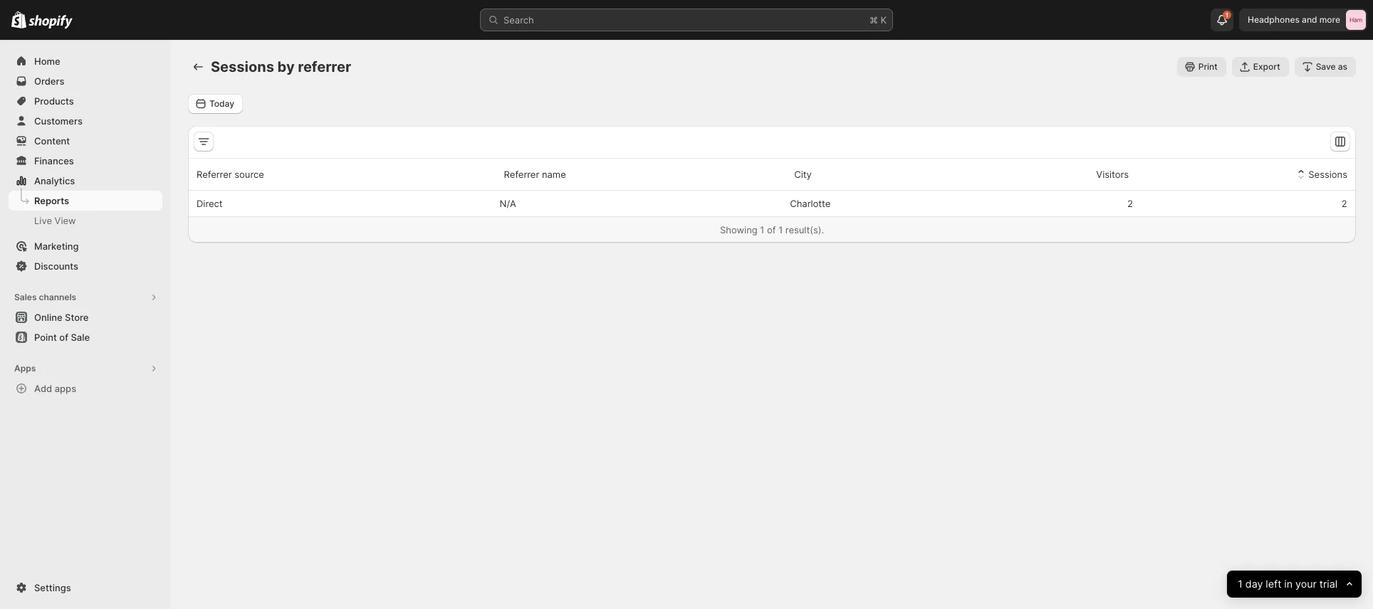 Task type: locate. For each thing, give the bounding box(es) containing it.
direct
[[197, 198, 223, 210]]

referrer up direct
[[197, 169, 232, 180]]

1 horizontal spatial 2
[[1342, 198, 1348, 210]]

showing 1 of 1 result(s).
[[720, 224, 824, 236]]

store
[[65, 312, 89, 324]]

sessions button
[[1293, 161, 1350, 188]]

0 horizontal spatial sessions
[[211, 58, 274, 76]]

sessions by referrer
[[211, 58, 351, 76]]

sale
[[71, 332, 90, 343]]

trial
[[1320, 578, 1338, 591]]

export
[[1254, 61, 1281, 72]]

online store
[[34, 312, 89, 324]]

by
[[278, 58, 295, 76]]

2
[[1128, 198, 1134, 210], [1342, 198, 1348, 210]]

1 vertical spatial sessions
[[1309, 169, 1348, 180]]

1 horizontal spatial referrer
[[504, 169, 540, 180]]

point of sale button
[[0, 328, 171, 348]]

city button
[[793, 161, 829, 188]]

save
[[1317, 61, 1337, 72]]

headphones
[[1249, 14, 1300, 25]]

referrer up n/a
[[504, 169, 540, 180]]

point of sale
[[34, 332, 90, 343]]

orders link
[[9, 71, 162, 91]]

city
[[795, 169, 812, 180]]

orders
[[34, 76, 64, 87]]

live view
[[34, 215, 76, 227]]

analytics link
[[9, 171, 162, 191]]

of right showing
[[767, 224, 776, 236]]

reports
[[34, 195, 69, 207]]

sessions inside sessions button
[[1309, 169, 1348, 180]]

referrer inside "button"
[[197, 169, 232, 180]]

of inside 'link'
[[59, 332, 68, 343]]

0 horizontal spatial 2
[[1128, 198, 1134, 210]]

name
[[542, 169, 566, 180]]

1 left day
[[1238, 578, 1243, 591]]

showing
[[720, 224, 758, 236]]

0 horizontal spatial referrer
[[197, 169, 232, 180]]

sessions for sessions
[[1309, 169, 1348, 180]]

referrer inside button
[[504, 169, 540, 180]]

marketing
[[34, 241, 79, 252]]

export button
[[1233, 57, 1290, 77]]

print
[[1199, 61, 1218, 72]]

result(s).
[[786, 224, 824, 236]]

in
[[1285, 578, 1293, 591]]

left
[[1266, 578, 1282, 591]]

1 left headphones
[[1226, 11, 1229, 19]]

of
[[767, 224, 776, 236], [59, 332, 68, 343]]

source
[[235, 169, 264, 180]]

1 vertical spatial of
[[59, 332, 68, 343]]

referrer
[[197, 169, 232, 180], [504, 169, 540, 180]]

1 referrer from the left
[[197, 169, 232, 180]]

2 down visitors
[[1128, 198, 1134, 210]]

1 inside dropdown button
[[1226, 11, 1229, 19]]

1 horizontal spatial shopify image
[[29, 15, 73, 29]]

1 horizontal spatial of
[[767, 224, 776, 236]]

customers
[[34, 115, 83, 127]]

add
[[34, 383, 52, 395]]

sessions for sessions by referrer
[[211, 58, 274, 76]]

settings
[[34, 583, 71, 594]]

sales channels
[[14, 292, 76, 303]]

apps button
[[9, 359, 162, 379]]

referrer source button
[[195, 161, 281, 188]]

visitors
[[1097, 169, 1130, 180]]

referrer for referrer source
[[197, 169, 232, 180]]

1 day left in your trial
[[1238, 578, 1338, 591]]

1 horizontal spatial sessions
[[1309, 169, 1348, 180]]

save as
[[1317, 61, 1348, 72]]

today button
[[188, 94, 243, 114]]

2 referrer from the left
[[504, 169, 540, 180]]

1
[[1226, 11, 1229, 19], [761, 224, 765, 236], [779, 224, 783, 236], [1238, 578, 1243, 591]]

sales channels button
[[9, 288, 162, 308]]

today
[[210, 98, 234, 109]]

as
[[1339, 61, 1348, 72]]

headphones and more
[[1249, 14, 1341, 25]]

online store button
[[0, 308, 171, 328]]

discounts
[[34, 261, 78, 272]]

headphones and more image
[[1347, 10, 1367, 30]]

2 down sessions button
[[1342, 198, 1348, 210]]

shopify image
[[11, 11, 27, 29], [29, 15, 73, 29]]

0 horizontal spatial of
[[59, 332, 68, 343]]

k
[[881, 14, 887, 26]]

sessions
[[211, 58, 274, 76], [1309, 169, 1348, 180]]

marketing link
[[9, 237, 162, 257]]

products link
[[9, 91, 162, 111]]

of left sale at the left bottom of page
[[59, 332, 68, 343]]

visitors button
[[1081, 161, 1132, 188]]

charlotte
[[790, 198, 831, 210]]

live view link
[[9, 211, 162, 231]]

0 vertical spatial sessions
[[211, 58, 274, 76]]

channels
[[39, 292, 76, 303]]

customers link
[[9, 111, 162, 131]]



Task type: describe. For each thing, give the bounding box(es) containing it.
and
[[1303, 14, 1318, 25]]

⌘ k
[[870, 14, 887, 26]]

2 2 from the left
[[1342, 198, 1348, 210]]

online
[[34, 312, 62, 324]]

1 day left in your trial button
[[1228, 572, 1362, 599]]

print button
[[1178, 57, 1227, 77]]

your
[[1296, 578, 1317, 591]]

point of sale link
[[9, 328, 162, 348]]

live
[[34, 215, 52, 227]]

apps
[[14, 363, 36, 374]]

1 inside dropdown button
[[1238, 578, 1243, 591]]

products
[[34, 95, 74, 107]]

save as button
[[1295, 57, 1357, 77]]

referrer name
[[504, 169, 566, 180]]

settings link
[[9, 579, 162, 599]]

content link
[[9, 131, 162, 151]]

1 right showing
[[761, 224, 765, 236]]

add apps button
[[9, 379, 162, 399]]

finances link
[[9, 151, 162, 171]]

apps
[[55, 383, 76, 395]]

home
[[34, 56, 60, 67]]

sales
[[14, 292, 37, 303]]

referrer for referrer name
[[504, 169, 540, 180]]

reports link
[[9, 191, 162, 211]]

search
[[504, 14, 534, 26]]

online store link
[[9, 308, 162, 328]]

1 left result(s).
[[779, 224, 783, 236]]

discounts link
[[9, 257, 162, 276]]

home link
[[9, 51, 162, 71]]

referrer
[[298, 58, 351, 76]]

content
[[34, 135, 70, 147]]

day
[[1246, 578, 1263, 591]]

referrer name button
[[502, 161, 583, 188]]

view
[[55, 215, 76, 227]]

finances
[[34, 155, 74, 167]]

n/a
[[500, 198, 517, 210]]

1 button
[[1211, 9, 1234, 31]]

more
[[1320, 14, 1341, 25]]

point
[[34, 332, 57, 343]]

referrer source
[[197, 169, 264, 180]]

1 2 from the left
[[1128, 198, 1134, 210]]

0 horizontal spatial shopify image
[[11, 11, 27, 29]]

analytics
[[34, 175, 75, 187]]

⌘
[[870, 14, 879, 26]]

0 vertical spatial of
[[767, 224, 776, 236]]

add apps
[[34, 383, 76, 395]]



Task type: vqa. For each thing, say whether or not it's contained in the screenshot.
text field
no



